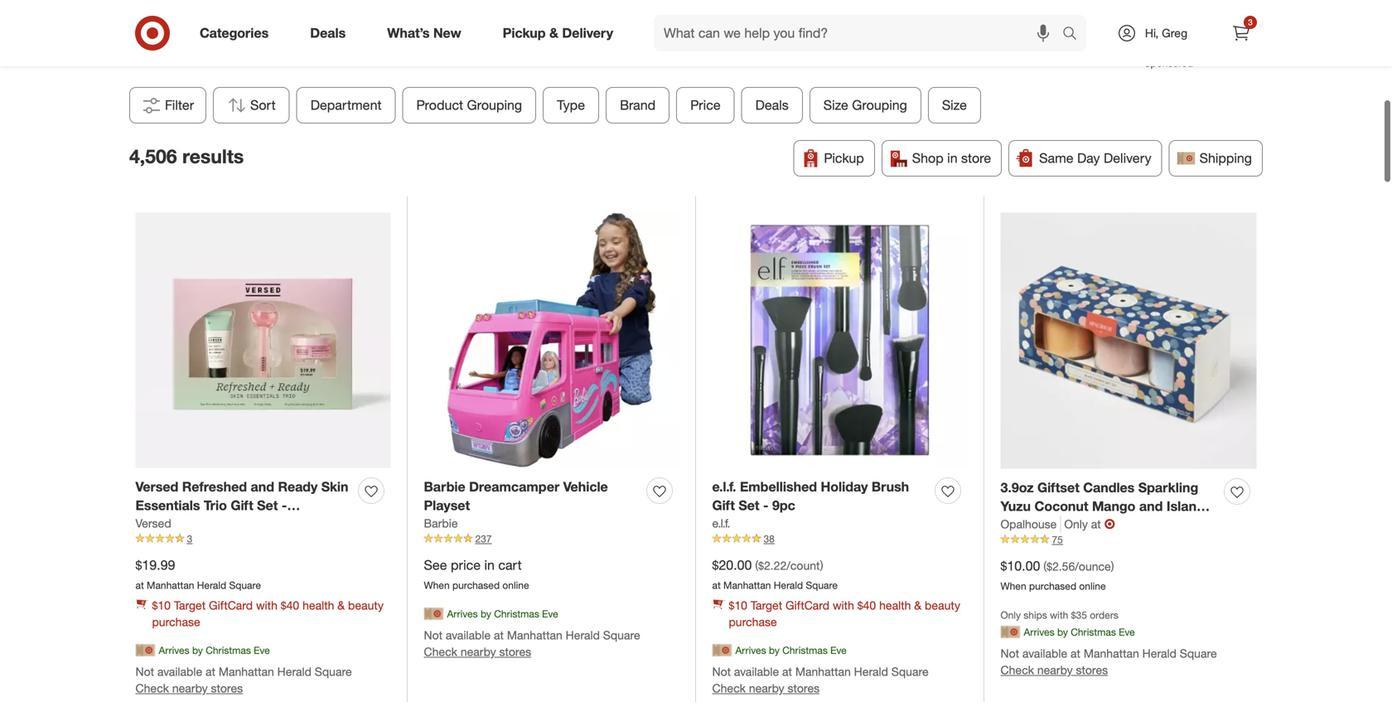 Task type: vqa. For each thing, say whether or not it's contained in the screenshot.
5QT
no



Task type: describe. For each thing, give the bounding box(es) containing it.
$20.00 ( $2.22 /count ) at manhattan herald square
[[712, 557, 838, 591]]

not for e.l.f. embellished holiday brush gift set - 9pc
[[712, 664, 731, 679]]

check for e.l.f. embellished holiday brush gift set - 9pc
[[712, 681, 746, 695]]

$40 for versed refreshed and ready skin essentials trio gift set - 1.3oz/3pc
[[281, 598, 299, 612]]

categories
[[200, 25, 269, 41]]

) for $10.00
[[1111, 559, 1114, 574]]

$20.00
[[712, 557, 752, 573]]

1.3oz/3pc
[[136, 516, 197, 533]]

opalhouse
[[1001, 517, 1057, 531]]

4,506
[[129, 145, 177, 168]]

eve for e.l.f. embellished holiday brush gift set - 9pc
[[831, 644, 847, 656]]

at inside opalhouse only at ¬
[[1091, 517, 1101, 531]]

brand button
[[606, 87, 670, 123]]

arrives by christmas eve for versed refreshed and ready skin essentials trio gift set - 1.3oz/3pc
[[159, 644, 270, 656]]

what's new
[[387, 25, 461, 41]]

filter
[[165, 97, 194, 113]]

e.l.f. for e.l.f. embellished holiday brush gift set - 9pc
[[712, 479, 736, 495]]

arrives for e.l.f. embellished holiday brush gift set - 9pc
[[736, 644, 766, 656]]

set inside versed refreshed and ready skin essentials trio gift set - 1.3oz/3pc
[[257, 497, 278, 514]]

what's new link
[[373, 15, 482, 51]]

opalhouse™
[[1077, 517, 1153, 533]]

square inside $20.00 ( $2.22 /count ) at manhattan herald square
[[806, 579, 838, 591]]

/count
[[787, 558, 820, 573]]

department
[[311, 97, 382, 113]]

size grouping button
[[810, 87, 922, 123]]

coconut
[[1035, 498, 1089, 514]]

9pc
[[772, 497, 795, 514]]

sponsored
[[1144, 57, 1193, 69]]

$10.00
[[1001, 558, 1041, 574]]

arrives by christmas eve down $35
[[1024, 626, 1135, 638]]

arrives by christmas eve for barbie dreamcamper vehicle playset
[[447, 607, 558, 620]]

$10 for $19.99
[[152, 598, 171, 612]]

shop in store
[[912, 150, 991, 166]]

opalhouse only at ¬
[[1001, 516, 1115, 532]]

manhattan inside $19.99 at manhattan herald square
[[147, 579, 194, 591]]

shop
[[912, 150, 944, 166]]

versed for versed
[[136, 516, 171, 530]]

barbie for barbie dreamcamper vehicle playset
[[424, 479, 465, 495]]

ships
[[1024, 609, 1047, 621]]

at inside $19.99 at manhattan herald square
[[136, 579, 144, 591]]

size grouping
[[824, 97, 908, 113]]

& for e.l.f. embellished holiday brush gift set - 9pc
[[914, 598, 922, 612]]

when inside the see price in cart when purchased online
[[424, 579, 450, 591]]

75
[[1052, 533, 1063, 546]]

shipping
[[1200, 150, 1252, 166]]

e.l.f. embellished holiday brush gift set - 9pc link
[[712, 477, 929, 515]]

deals for deals button
[[756, 97, 789, 113]]

holiday
[[821, 479, 868, 495]]

grouping for size grouping
[[852, 97, 908, 113]]

pickup & delivery link
[[489, 15, 634, 51]]

versed link
[[136, 515, 171, 532]]

e.l.f. link
[[712, 515, 730, 532]]

department button
[[297, 87, 396, 123]]

237
[[475, 533, 492, 545]]

search
[[1055, 27, 1095, 43]]

- inside versed refreshed and ready skin essentials trio gift set - 1.3oz/3pc
[[282, 497, 287, 514]]

mango
[[1092, 498, 1136, 514]]

square inside $19.99 at manhattan herald square
[[229, 579, 261, 591]]

set inside e.l.f. embellished holiday brush gift set - 9pc
[[739, 497, 760, 514]]

results
[[182, 145, 244, 168]]

4,506 results
[[129, 145, 244, 168]]

pickup for pickup
[[824, 150, 864, 166]]

deals button
[[742, 87, 803, 123]]

- inside 3.9oz giftset candles sparkling yuzu coconut mango and island moonlight - opalhouse™
[[1068, 517, 1073, 533]]

stores for versed refreshed and ready skin essentials trio gift set - 1.3oz/3pc
[[211, 681, 243, 695]]

sort button
[[213, 87, 290, 123]]

brand
[[620, 97, 656, 113]]

arrives for versed refreshed and ready skin essentials trio gift set - 1.3oz/3pc
[[159, 644, 189, 656]]

search button
[[1055, 15, 1095, 55]]

shop in store button
[[882, 140, 1002, 176]]

orders
[[1090, 609, 1119, 621]]

versed refreshed and ready skin essentials trio gift set - 1.3oz/3pc link
[[136, 477, 352, 533]]

beauty for versed refreshed and ready skin essentials trio gift set - 1.3oz/3pc
[[348, 598, 384, 612]]

seasonal shipping icon image for e.l.f. embellished holiday brush gift set - 9pc
[[712, 640, 732, 660]]

product grouping
[[417, 97, 522, 113]]

purchase for $20.00
[[729, 614, 777, 629]]

available for versed refreshed and ready skin essentials trio gift set - 1.3oz/3pc
[[157, 664, 202, 679]]

sparkling
[[1139, 479, 1199, 496]]

purchased inside the see price in cart when purchased online
[[453, 579, 500, 591]]

check for versed refreshed and ready skin essentials trio gift set - 1.3oz/3pc
[[136, 681, 169, 695]]

hi, greg
[[1145, 26, 1188, 40]]

versed for versed refreshed and ready skin essentials trio gift set - 1.3oz/3pc
[[136, 479, 178, 495]]

christmas for versed refreshed and ready skin essentials trio gift set - 1.3oz/3pc
[[206, 644, 251, 656]]

dreamcamper
[[469, 479, 560, 495]]

beauty for e.l.f. embellished holiday brush gift set - 9pc
[[925, 598, 961, 612]]

e.l.f. for e.l.f.
[[712, 516, 730, 530]]

$40 for e.l.f. embellished holiday brush gift set - 9pc
[[858, 598, 876, 612]]

purchase for $19.99
[[152, 614, 200, 629]]

nearby for e.l.f. embellished holiday brush gift set - 9pc
[[749, 681, 785, 695]]

christmas down orders
[[1071, 626, 1116, 638]]

purchased inside the $10.00 ( $2.56 /ounce ) when purchased online
[[1029, 580, 1077, 592]]

see
[[424, 557, 447, 573]]

what's
[[387, 25, 430, 41]]

only ships with $35 orders
[[1001, 609, 1119, 621]]

giftcard for $19.99
[[209, 598, 253, 612]]

brush
[[872, 479, 909, 495]]

price
[[691, 97, 721, 113]]

3.9oz giftset candles sparkling yuzu coconut mango and island moonlight - opalhouse™ link
[[1001, 478, 1218, 533]]

check for barbie dreamcamper vehicle playset
[[424, 644, 457, 659]]

skin
[[321, 479, 349, 495]]

seasonal shipping icon image for versed refreshed and ready skin essentials trio gift set - 1.3oz/3pc
[[136, 640, 155, 660]]

$19.99
[[136, 557, 175, 573]]

barbie link
[[424, 515, 458, 532]]

moonlight
[[1001, 517, 1064, 533]]

deals for "deals" link
[[310, 25, 346, 41]]

opalhouse link
[[1001, 516, 1061, 533]]

target for $19.99
[[174, 598, 206, 612]]

in inside button
[[947, 150, 958, 166]]

target for $20.00
[[751, 598, 783, 612]]

product
[[417, 97, 463, 113]]

38
[[764, 533, 775, 545]]

gift inside e.l.f. embellished holiday brush gift set - 9pc
[[712, 497, 735, 514]]

health for versed refreshed and ready skin essentials trio gift set - 1.3oz/3pc
[[303, 598, 334, 612]]

not available at manhattan herald square check nearby stores for barbie dreamcamper vehicle playset
[[424, 628, 640, 659]]

new
[[433, 25, 461, 41]]

1 horizontal spatial &
[[550, 25, 559, 41]]

$2.56
[[1047, 559, 1075, 574]]

day
[[1077, 150, 1100, 166]]

& for versed refreshed and ready skin essentials trio gift set - 1.3oz/3pc
[[338, 598, 345, 612]]

refreshed
[[182, 479, 247, 495]]

eve for barbie dreamcamper vehicle playset
[[542, 607, 558, 620]]

size for size grouping
[[824, 97, 849, 113]]

not available at manhattan herald square check nearby stores for versed refreshed and ready skin essentials trio gift set - 1.3oz/3pc
[[136, 664, 352, 695]]

) for $20.00
[[820, 558, 823, 573]]

advertisement region
[[199, 0, 1193, 56]]



Task type: locate. For each thing, give the bounding box(es) containing it.
check
[[424, 644, 457, 659], [1001, 663, 1034, 677], [136, 681, 169, 695], [712, 681, 746, 695]]

2 $10 from the left
[[729, 598, 748, 612]]

ready
[[278, 479, 318, 495]]

2 gift from the left
[[712, 497, 735, 514]]

0 vertical spatial 3 link
[[1223, 15, 1260, 51]]

type
[[557, 97, 585, 113]]

2 e.l.f. from the top
[[712, 516, 730, 530]]

same day delivery
[[1039, 150, 1152, 166]]

0 horizontal spatial giftcard
[[209, 598, 253, 612]]

size button
[[928, 87, 981, 123]]

not for versed refreshed and ready skin essentials trio gift set - 1.3oz/3pc
[[136, 664, 154, 679]]

1 $10 target giftcard with $40 health & beauty purchase from the left
[[152, 598, 384, 629]]

$2.22
[[758, 558, 787, 573]]

0 horizontal spatial in
[[484, 557, 495, 573]]

/ounce
[[1075, 559, 1111, 574]]

e.l.f. up "$20.00"
[[712, 516, 730, 530]]

pickup right "new"
[[503, 25, 546, 41]]

0 horizontal spatial size
[[824, 97, 849, 113]]

arrives down ships
[[1024, 626, 1055, 638]]

playset
[[424, 497, 470, 514]]

1 horizontal spatial pickup
[[824, 150, 864, 166]]

nearby for barbie dreamcamper vehicle playset
[[461, 644, 496, 659]]

not for barbie dreamcamper vehicle playset
[[424, 628, 443, 642]]

1 vertical spatial delivery
[[1104, 150, 1152, 166]]

by for barbie dreamcamper vehicle playset
[[481, 607, 491, 620]]

0 horizontal spatial pickup
[[503, 25, 546, 41]]

2 health from the left
[[879, 598, 911, 612]]

$10 target giftcard with $40 health & beauty purchase for $19.99
[[152, 598, 384, 629]]

1 horizontal spatial deals
[[756, 97, 789, 113]]

only inside opalhouse only at ¬
[[1064, 517, 1088, 531]]

0 vertical spatial versed
[[136, 479, 178, 495]]

not
[[424, 628, 443, 642], [1001, 646, 1019, 661], [136, 664, 154, 679], [712, 664, 731, 679]]

pickup for pickup & delivery
[[503, 25, 546, 41]]

by down only ships with $35 orders
[[1058, 626, 1068, 638]]

target down $19.99 at manhattan herald square
[[174, 598, 206, 612]]

1 horizontal spatial $40
[[858, 598, 876, 612]]

( right $10.00
[[1044, 559, 1047, 574]]

1 horizontal spatial beauty
[[925, 598, 961, 612]]

) down the 75 'link'
[[1111, 559, 1114, 574]]

essentials
[[136, 497, 200, 514]]

greg
[[1162, 26, 1188, 40]]

christmas down $19.99 at manhattan herald square
[[206, 644, 251, 656]]

christmas
[[494, 607, 539, 620], [1071, 626, 1116, 638], [206, 644, 251, 656], [783, 644, 828, 656]]

by down the see price in cart when purchased online
[[481, 607, 491, 620]]

1 vertical spatial versed
[[136, 516, 171, 530]]

versed inside versed refreshed and ready skin essentials trio gift set - 1.3oz/3pc
[[136, 479, 178, 495]]

grouping
[[467, 97, 522, 113], [852, 97, 908, 113]]

1 versed from the top
[[136, 479, 178, 495]]

1 horizontal spatial when
[[1001, 580, 1027, 592]]

1 horizontal spatial in
[[947, 150, 958, 166]]

with down 38 link
[[833, 598, 854, 612]]

1 size from the left
[[824, 97, 849, 113]]

deals
[[310, 25, 346, 41], [756, 97, 789, 113]]

purchase down $20.00 ( $2.22 /count ) at manhattan herald square
[[729, 614, 777, 629]]

pickup inside button
[[824, 150, 864, 166]]

1 giftcard from the left
[[209, 598, 253, 612]]

0 horizontal spatial set
[[257, 497, 278, 514]]

delivery up the type
[[562, 25, 613, 41]]

delivery
[[562, 25, 613, 41], [1104, 150, 1152, 166]]

delivery for pickup & delivery
[[562, 25, 613, 41]]

e.l.f. inside e.l.f. embellished holiday brush gift set - 9pc
[[712, 479, 736, 495]]

store
[[961, 150, 991, 166]]

online
[[503, 579, 529, 591], [1079, 580, 1106, 592]]

0 horizontal spatial when
[[424, 579, 450, 591]]

gift right trio
[[231, 497, 253, 514]]

sort
[[250, 97, 276, 113]]

0 horizontal spatial purchased
[[453, 579, 500, 591]]

2 $10 target giftcard with $40 health & beauty purchase from the left
[[729, 598, 961, 629]]

seasonal shipping icon image
[[424, 604, 444, 624], [1001, 622, 1021, 642], [136, 640, 155, 660], [712, 640, 732, 660]]

size
[[824, 97, 849, 113], [942, 97, 967, 113]]

candles
[[1083, 479, 1135, 496]]

christmas for e.l.f. embellished holiday brush gift set - 9pc
[[783, 644, 828, 656]]

0 vertical spatial only
[[1064, 517, 1088, 531]]

1 horizontal spatial 3
[[1248, 17, 1253, 27]]

deals inside button
[[756, 97, 789, 113]]

3.9oz giftset candles sparkling yuzu coconut mango and island moonlight - opalhouse™ image
[[1001, 212, 1257, 469], [1001, 212, 1257, 469]]

38 link
[[712, 532, 968, 546]]

0 horizontal spatial 3
[[187, 533, 192, 545]]

1 horizontal spatial $10 target giftcard with $40 health & beauty purchase
[[729, 598, 961, 629]]

set right trio
[[257, 497, 278, 514]]

1 health from the left
[[303, 598, 334, 612]]

1 barbie from the top
[[424, 479, 465, 495]]

$10 down $19.99
[[152, 598, 171, 612]]

christmas down cart
[[494, 607, 539, 620]]

size inside "button"
[[942, 97, 967, 113]]

see price in cart when purchased online
[[424, 557, 529, 591]]

in inside the see price in cart when purchased online
[[484, 557, 495, 573]]

purchase down $19.99 at manhattan herald square
[[152, 614, 200, 629]]

check nearby stores button for versed refreshed and ready skin essentials trio gift set - 1.3oz/3pc
[[136, 680, 243, 696]]

online inside the $10.00 ( $2.56 /ounce ) when purchased online
[[1079, 580, 1106, 592]]

1 horizontal spatial purchase
[[729, 614, 777, 629]]

giftcard for $20.00
[[786, 598, 830, 612]]

barbie down the playset
[[424, 516, 458, 530]]

1 vertical spatial in
[[484, 557, 495, 573]]

barbie dreamcamper vehicle playset image
[[424, 212, 679, 468], [424, 212, 679, 468]]

1 set from the left
[[257, 497, 278, 514]]

arrives by christmas eve down the see price in cart when purchased online
[[447, 607, 558, 620]]

1 target from the left
[[174, 598, 206, 612]]

barbie dreamcamper vehicle playset
[[424, 479, 608, 514]]

available for e.l.f. embellished holiday brush gift set - 9pc
[[734, 664, 779, 679]]

same
[[1039, 150, 1074, 166]]

seasonal shipping icon image for barbie dreamcamper vehicle playset
[[424, 604, 444, 624]]

What can we help you find? suggestions appear below search field
[[654, 15, 1067, 51]]

herald inside $20.00 ( $2.22 /count ) at manhattan herald square
[[774, 579, 803, 591]]

christmas for barbie dreamcamper vehicle playset
[[494, 607, 539, 620]]

1 grouping from the left
[[467, 97, 522, 113]]

arrives by christmas eve for e.l.f. embellished holiday brush gift set - 9pc
[[736, 644, 847, 656]]

1 horizontal spatial size
[[942, 97, 967, 113]]

- inside e.l.f. embellished holiday brush gift set - 9pc
[[763, 497, 769, 514]]

1 horizontal spatial purchased
[[1029, 580, 1077, 592]]

versed refreshed and ready skin essentials trio gift set - 1.3oz/3pc
[[136, 479, 349, 533]]

barbie dreamcamper vehicle playset link
[[424, 477, 640, 515]]

eve for versed refreshed and ready skin essentials trio gift set - 1.3oz/3pc
[[254, 644, 270, 656]]

) inside $20.00 ( $2.22 /count ) at manhattan herald square
[[820, 558, 823, 573]]

0 horizontal spatial $10 target giftcard with $40 health & beauty purchase
[[152, 598, 384, 629]]

0 vertical spatial deals
[[310, 25, 346, 41]]

( inside the $10.00 ( $2.56 /ounce ) when purchased online
[[1044, 559, 1047, 574]]

stores
[[499, 644, 531, 659], [1076, 663, 1108, 677], [211, 681, 243, 695], [788, 681, 820, 695]]

0 horizontal spatial only
[[1001, 609, 1021, 621]]

herald inside $19.99 at manhattan herald square
[[197, 579, 226, 591]]

grouping inside product grouping button
[[467, 97, 522, 113]]

pickup button
[[793, 140, 875, 176]]

grouping for product grouping
[[467, 97, 522, 113]]

delivery for same day delivery
[[1104, 150, 1152, 166]]

size for size
[[942, 97, 967, 113]]

when down $10.00
[[1001, 580, 1027, 592]]

0 horizontal spatial 3 link
[[136, 532, 391, 546]]

$10 for $20.00
[[729, 598, 748, 612]]

0 horizontal spatial grouping
[[467, 97, 522, 113]]

1 horizontal spatial only
[[1064, 517, 1088, 531]]

deals right the price
[[756, 97, 789, 113]]

2 size from the left
[[942, 97, 967, 113]]

$10 target giftcard with $40 health & beauty purchase for $20.00
[[729, 598, 961, 629]]

size up shop in store
[[942, 97, 967, 113]]

stores for e.l.f. embellished holiday brush gift set - 9pc
[[788, 681, 820, 695]]

by for e.l.f. embellished holiday brush gift set - 9pc
[[769, 644, 780, 656]]

embellished
[[740, 479, 817, 495]]

2 set from the left
[[739, 497, 760, 514]]

hi,
[[1145, 26, 1159, 40]]

1 horizontal spatial grouping
[[852, 97, 908, 113]]

by for versed refreshed and ready skin essentials trio gift set - 1.3oz/3pc
[[192, 644, 203, 656]]

2 versed from the top
[[136, 516, 171, 530]]

1 horizontal spatial health
[[879, 598, 911, 612]]

and down sparkling
[[1139, 498, 1163, 514]]

with down $19.99 at manhattan herald square
[[256, 598, 278, 612]]

versed up essentials at the left bottom of the page
[[136, 479, 178, 495]]

(
[[755, 558, 758, 573], [1044, 559, 1047, 574]]

2 $40 from the left
[[858, 598, 876, 612]]

e.l.f. embellished holiday brush gift set - 9pc
[[712, 479, 909, 514]]

0 vertical spatial pickup
[[503, 25, 546, 41]]

by down $19.99 at manhattan herald square
[[192, 644, 203, 656]]

giftcard down $19.99 at manhattan herald square
[[209, 598, 253, 612]]

versed
[[136, 479, 178, 495], [136, 516, 171, 530]]

price button
[[677, 87, 735, 123]]

purchased down "price"
[[453, 579, 500, 591]]

1 e.l.f. from the top
[[712, 479, 736, 495]]

by down $20.00 ( $2.22 /count ) at manhattan herald square
[[769, 644, 780, 656]]

0 horizontal spatial )
[[820, 558, 823, 573]]

manhattan inside $20.00 ( $2.22 /count ) at manhattan herald square
[[724, 579, 771, 591]]

2 beauty from the left
[[925, 598, 961, 612]]

3.9oz giftset candles sparkling yuzu coconut mango and island moonlight - opalhouse™
[[1001, 479, 1205, 533]]

with for $19.99
[[256, 598, 278, 612]]

trio
[[204, 497, 227, 514]]

0 horizontal spatial and
[[251, 479, 274, 495]]

1 vertical spatial pickup
[[824, 150, 864, 166]]

delivery right day
[[1104, 150, 1152, 166]]

available
[[446, 628, 491, 642], [1023, 646, 1068, 661], [157, 664, 202, 679], [734, 664, 779, 679]]

deals up department
[[310, 25, 346, 41]]

1 vertical spatial deals
[[756, 97, 789, 113]]

$10 target giftcard with $40 health & beauty purchase down '/count'
[[729, 598, 961, 629]]

-
[[282, 497, 287, 514], [763, 497, 769, 514], [1068, 517, 1073, 533]]

arrives by christmas eve
[[447, 607, 558, 620], [1024, 626, 1135, 638], [159, 644, 270, 656], [736, 644, 847, 656]]

0 horizontal spatial (
[[755, 558, 758, 573]]

and left the ready
[[251, 479, 274, 495]]

barbie for barbie
[[424, 516, 458, 530]]

gift up e.l.f. link
[[712, 497, 735, 514]]

when down see
[[424, 579, 450, 591]]

arrives for barbie dreamcamper vehicle playset
[[447, 607, 478, 620]]

1 horizontal spatial $10
[[729, 598, 748, 612]]

not available at manhattan herald square check nearby stores for e.l.f. embellished holiday brush gift set - 9pc
[[712, 664, 929, 695]]

only
[[1064, 517, 1088, 531], [1001, 609, 1021, 621]]

0 vertical spatial in
[[947, 150, 958, 166]]

e.l.f.
[[712, 479, 736, 495], [712, 516, 730, 530]]

1 vertical spatial barbie
[[424, 516, 458, 530]]

at inside $20.00 ( $2.22 /count ) at manhattan herald square
[[712, 579, 721, 591]]

yuzu
[[1001, 498, 1031, 514]]

1 horizontal spatial )
[[1111, 559, 1114, 574]]

square
[[229, 579, 261, 591], [806, 579, 838, 591], [603, 628, 640, 642], [1180, 646, 1217, 661], [315, 664, 352, 679], [892, 664, 929, 679]]

categories link
[[186, 15, 289, 51]]

filter button
[[129, 87, 206, 123]]

and inside 3.9oz giftset candles sparkling yuzu coconut mango and island moonlight - opalhouse™
[[1139, 498, 1163, 514]]

0 horizontal spatial delivery
[[562, 25, 613, 41]]

3 link down trio
[[136, 532, 391, 546]]

1 vertical spatial 3
[[187, 533, 192, 545]]

grouping up pickup button at top right
[[852, 97, 908, 113]]

type button
[[543, 87, 599, 123]]

2 grouping from the left
[[852, 97, 908, 113]]

available for barbie dreamcamper vehicle playset
[[446, 628, 491, 642]]

1 horizontal spatial target
[[751, 598, 783, 612]]

1 vertical spatial e.l.f.
[[712, 516, 730, 530]]

arrives down $20.00 ( $2.22 /count ) at manhattan herald square
[[736, 644, 766, 656]]

$10 target giftcard with $40 health & beauty purchase down $19.99 at manhattan herald square
[[152, 598, 384, 629]]

set left 9pc at bottom
[[739, 497, 760, 514]]

0 horizontal spatial gift
[[231, 497, 253, 514]]

- right 75
[[1068, 517, 1073, 533]]

( for $20.00
[[755, 558, 758, 573]]

with
[[256, 598, 278, 612], [833, 598, 854, 612], [1050, 609, 1069, 621]]

not available at manhattan herald square check nearby stores
[[424, 628, 640, 659], [1001, 646, 1217, 677], [136, 664, 352, 695], [712, 664, 929, 695]]

only down coconut
[[1064, 517, 1088, 531]]

gift
[[231, 497, 253, 514], [712, 497, 735, 514]]

0 horizontal spatial with
[[256, 598, 278, 612]]

3.9oz
[[1001, 479, 1034, 496]]

only left ships
[[1001, 609, 1021, 621]]

0 vertical spatial 3
[[1248, 17, 1253, 27]]

purchased down $2.56
[[1029, 580, 1077, 592]]

0 vertical spatial e.l.f.
[[712, 479, 736, 495]]

1 horizontal spatial gift
[[712, 497, 735, 514]]

2 barbie from the top
[[424, 516, 458, 530]]

deals link
[[296, 15, 367, 51]]

- left 9pc at bottom
[[763, 497, 769, 514]]

$40
[[281, 598, 299, 612], [858, 598, 876, 612]]

0 vertical spatial delivery
[[562, 25, 613, 41]]

e.l.f. up e.l.f. link
[[712, 479, 736, 495]]

1 horizontal spatial online
[[1079, 580, 1106, 592]]

75 link
[[1001, 533, 1257, 547]]

2 purchase from the left
[[729, 614, 777, 629]]

( inside $20.00 ( $2.22 /count ) at manhattan herald square
[[755, 558, 758, 573]]

1 horizontal spatial -
[[763, 497, 769, 514]]

check nearby stores button for barbie dreamcamper vehicle playset
[[424, 643, 531, 660]]

grouping inside size grouping button
[[852, 97, 908, 113]]

0 vertical spatial and
[[251, 479, 274, 495]]

arrives down $19.99 at manhattan herald square
[[159, 644, 189, 656]]

when inside the $10.00 ( $2.56 /ounce ) when purchased online
[[1001, 580, 1027, 592]]

giftcard down '/count'
[[786, 598, 830, 612]]

1 horizontal spatial and
[[1139, 498, 1163, 514]]

- down the ready
[[282, 497, 287, 514]]

barbie up the playset
[[424, 479, 465, 495]]

( for $10.00
[[1044, 559, 1047, 574]]

$35
[[1071, 609, 1087, 621]]

pickup down size grouping button
[[824, 150, 864, 166]]

1 vertical spatial and
[[1139, 498, 1163, 514]]

arrives by christmas eve down $20.00 ( $2.22 /count ) at manhattan herald square
[[736, 644, 847, 656]]

0 horizontal spatial online
[[503, 579, 529, 591]]

2 target from the left
[[751, 598, 783, 612]]

1 $40 from the left
[[281, 598, 299, 612]]

2 horizontal spatial -
[[1068, 517, 1073, 533]]

size inside button
[[824, 97, 849, 113]]

online inside the see price in cart when purchased online
[[503, 579, 529, 591]]

eve
[[542, 607, 558, 620], [1119, 626, 1135, 638], [254, 644, 270, 656], [831, 644, 847, 656]]

health for e.l.f. embellished holiday brush gift set - 9pc
[[879, 598, 911, 612]]

online down cart
[[503, 579, 529, 591]]

237 link
[[424, 532, 679, 546]]

0 horizontal spatial target
[[174, 598, 206, 612]]

1 horizontal spatial set
[[739, 497, 760, 514]]

arrives down the see price in cart when purchased online
[[447, 607, 478, 620]]

$10 down "$20.00"
[[729, 598, 748, 612]]

arrives by christmas eve down $19.99 at manhattan herald square
[[159, 644, 270, 656]]

3 up $19.99 at manhattan herald square
[[187, 533, 192, 545]]

1 purchase from the left
[[152, 614, 200, 629]]

island
[[1167, 498, 1205, 514]]

0 horizontal spatial $10
[[152, 598, 171, 612]]

versed refreshed and ready skin essentials trio gift set - 1.3oz/3pc image
[[136, 212, 391, 468], [136, 212, 391, 468]]

1 beauty from the left
[[348, 598, 384, 612]]

with left $35
[[1050, 609, 1069, 621]]

0 horizontal spatial -
[[282, 497, 287, 514]]

1 horizontal spatial delivery
[[1104, 150, 1152, 166]]

$19.99 at manhattan herald square
[[136, 557, 261, 591]]

0 horizontal spatial health
[[303, 598, 334, 612]]

( right "$20.00"
[[755, 558, 758, 573]]

gift inside versed refreshed and ready skin essentials trio gift set - 1.3oz/3pc
[[231, 497, 253, 514]]

delivery inside button
[[1104, 150, 1152, 166]]

stores for barbie dreamcamper vehicle playset
[[499, 644, 531, 659]]

size up pickup button at top right
[[824, 97, 849, 113]]

0 horizontal spatial deals
[[310, 25, 346, 41]]

0 horizontal spatial purchase
[[152, 614, 200, 629]]

1 vertical spatial 3 link
[[136, 532, 391, 546]]

product grouping button
[[403, 87, 536, 123]]

$10
[[152, 598, 171, 612], [729, 598, 748, 612]]

nearby for versed refreshed and ready skin essentials trio gift set - 1.3oz/3pc
[[172, 681, 208, 695]]

1 horizontal spatial with
[[833, 598, 854, 612]]

online down /ounce
[[1079, 580, 1106, 592]]

christmas down $20.00 ( $2.22 /count ) at manhattan herald square
[[783, 644, 828, 656]]

&
[[550, 25, 559, 41], [338, 598, 345, 612], [914, 598, 922, 612]]

1 horizontal spatial (
[[1044, 559, 1047, 574]]

) inside the $10.00 ( $2.56 /ounce ) when purchased online
[[1111, 559, 1114, 574]]

3 link right greg
[[1223, 15, 1260, 51]]

¬
[[1105, 516, 1115, 532]]

versed down essentials at the left bottom of the page
[[136, 516, 171, 530]]

giftset
[[1038, 479, 1080, 496]]

barbie inside the 'barbie dreamcamper vehicle playset'
[[424, 479, 465, 495]]

price
[[451, 557, 481, 573]]

) down 38 link
[[820, 558, 823, 573]]

3 right greg
[[1248, 17, 1253, 27]]

0 horizontal spatial beauty
[[348, 598, 384, 612]]

in left the store on the top of the page
[[947, 150, 958, 166]]

0 horizontal spatial &
[[338, 598, 345, 612]]

with for $20.00
[[833, 598, 854, 612]]

1 horizontal spatial giftcard
[[786, 598, 830, 612]]

by
[[481, 607, 491, 620], [1058, 626, 1068, 638], [192, 644, 203, 656], [769, 644, 780, 656]]

1 $10 from the left
[[152, 598, 171, 612]]

pickup & delivery
[[503, 25, 613, 41]]

same day delivery button
[[1009, 140, 1162, 176]]

check nearby stores button for e.l.f. embellished holiday brush gift set - 9pc
[[712, 680, 820, 696]]

vehicle
[[563, 479, 608, 495]]

in left cart
[[484, 557, 495, 573]]

2 horizontal spatial with
[[1050, 609, 1069, 621]]

2 horizontal spatial &
[[914, 598, 922, 612]]

0 vertical spatial barbie
[[424, 479, 465, 495]]

2 giftcard from the left
[[786, 598, 830, 612]]

1 horizontal spatial 3 link
[[1223, 15, 1260, 51]]

target down $20.00 ( $2.22 /count ) at manhattan herald square
[[751, 598, 783, 612]]

grouping right product
[[467, 97, 522, 113]]

e.l.f. embellished holiday brush gift set - 9pc image
[[712, 212, 968, 468], [712, 212, 968, 468]]

0 horizontal spatial $40
[[281, 598, 299, 612]]

at
[[1091, 517, 1101, 531], [136, 579, 144, 591], [712, 579, 721, 591], [494, 628, 504, 642], [1071, 646, 1081, 661], [206, 664, 215, 679], [782, 664, 792, 679]]

1 gift from the left
[[231, 497, 253, 514]]

and inside versed refreshed and ready skin essentials trio gift set - 1.3oz/3pc
[[251, 479, 274, 495]]

1 vertical spatial only
[[1001, 609, 1021, 621]]



